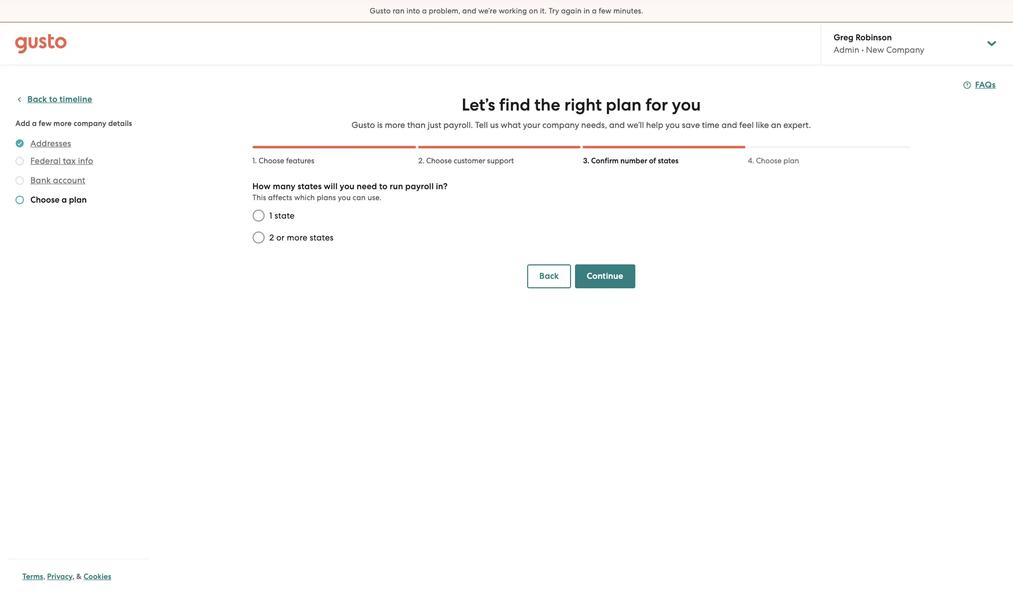 Task type: describe. For each thing, give the bounding box(es) containing it.
use.
[[368, 193, 382, 202]]

federal tax info button
[[30, 155, 93, 167]]

like
[[756, 120, 769, 130]]

tax
[[63, 156, 76, 166]]

a right in
[[592, 6, 597, 15]]

federal tax info
[[30, 156, 93, 166]]

what
[[501, 120, 521, 130]]

gusto ran into a problem, and we're working on it. try again in a few minutes.
[[370, 6, 643, 15]]

right
[[564, 95, 602, 115]]

state
[[275, 211, 295, 221]]

us
[[490, 120, 499, 130]]

continue
[[587, 271, 623, 282]]

admin
[[834, 45, 859, 55]]

to inside how many states will you need to run payroll in? this affects which plans you can use.
[[379, 181, 388, 192]]

feel
[[739, 120, 754, 130]]

this
[[252, 193, 266, 202]]

choose for choose features
[[259, 156, 284, 165]]

circle check image
[[15, 138, 24, 149]]

in?
[[436, 181, 448, 192]]

bank account
[[30, 175, 85, 185]]

2
[[269, 233, 274, 243]]

can
[[353, 193, 366, 202]]

how many states will you need to run payroll in? this affects which plans you can use.
[[252, 181, 448, 202]]

you up save
[[672, 95, 701, 115]]

info
[[78, 156, 93, 166]]

timeline
[[60, 94, 92, 105]]

bank account button
[[30, 174, 85, 186]]

back to timeline button
[[15, 94, 92, 106]]

payroll.
[[443, 120, 473, 130]]

1 horizontal spatial more
[[287, 233, 308, 243]]

1 state
[[269, 211, 295, 221]]

0 horizontal spatial more
[[53, 119, 72, 128]]

choose a plan list
[[15, 138, 146, 208]]

company
[[886, 45, 924, 55]]

home image
[[15, 34, 67, 54]]

1
[[269, 211, 272, 221]]

expert.
[[783, 120, 811, 130]]

cookies
[[84, 573, 111, 582]]

is
[[377, 120, 383, 130]]

choose for choose a plan
[[30, 195, 59, 205]]

or
[[276, 233, 285, 243]]

than
[[407, 120, 426, 130]]

run
[[390, 181, 403, 192]]

you left 'can'
[[338, 193, 351, 202]]

support
[[487, 156, 514, 165]]

back to timeline
[[27, 94, 92, 105]]

federal
[[30, 156, 61, 166]]

continue button
[[575, 265, 635, 289]]

will
[[324, 181, 338, 192]]

back button
[[527, 265, 571, 289]]

payroll
[[405, 181, 434, 192]]

a inside choose a plan list
[[61, 195, 67, 205]]

you right the will
[[340, 181, 355, 192]]

2 , from the left
[[72, 573, 74, 582]]

the
[[534, 95, 560, 115]]

which
[[294, 193, 315, 202]]

&
[[76, 573, 82, 582]]

how
[[252, 181, 271, 192]]

confirm
[[591, 156, 619, 165]]

new
[[866, 45, 884, 55]]

robinson
[[856, 32, 892, 43]]

1 check image from the top
[[15, 157, 24, 165]]

an
[[771, 120, 781, 130]]

choose for choose customer support
[[426, 156, 452, 165]]

into
[[406, 6, 420, 15]]

for
[[646, 95, 668, 115]]

number
[[620, 156, 647, 165]]

on
[[529, 6, 538, 15]]

customer
[[454, 156, 485, 165]]

we'll
[[627, 120, 644, 130]]

plans
[[317, 193, 336, 202]]

1 vertical spatial plan
[[783, 156, 799, 165]]

add a few more company details
[[15, 119, 132, 128]]

a right into
[[422, 6, 427, 15]]

we're
[[478, 6, 497, 15]]

choose customer support
[[426, 156, 514, 165]]

try
[[549, 6, 559, 15]]

1 state radio
[[247, 205, 269, 227]]

greg robinson admin • new company
[[834, 32, 924, 55]]

working
[[499, 6, 527, 15]]

terms , privacy , & cookies
[[22, 573, 111, 582]]



Task type: vqa. For each thing, say whether or not it's contained in the screenshot.
first , from right
yes



Task type: locate. For each thing, give the bounding box(es) containing it.
let's
[[462, 95, 495, 115]]

your
[[523, 120, 540, 130]]

affects
[[268, 193, 292, 202]]

check image down the circle check icon
[[15, 157, 24, 165]]

problem,
[[429, 6, 460, 15]]

1 horizontal spatial few
[[599, 6, 611, 15]]

choose for choose plan
[[756, 156, 782, 165]]

plan inside choose a plan list
[[69, 195, 87, 205]]

states for more
[[310, 233, 334, 243]]

bank
[[30, 175, 51, 185]]

company
[[74, 119, 106, 128], [542, 120, 579, 130]]

company down the
[[542, 120, 579, 130]]

0 vertical spatial few
[[599, 6, 611, 15]]

0 horizontal spatial and
[[462, 6, 476, 15]]

choose a plan
[[30, 195, 87, 205]]

to inside back to timeline button
[[49, 94, 57, 105]]

0 horizontal spatial back
[[27, 94, 47, 105]]

, left privacy
[[43, 573, 45, 582]]

more inside let's find the right plan for you gusto is more than just payroll. tell us what your company needs, and we'll help you save time and feel like an expert.
[[385, 120, 405, 130]]

states up which
[[298, 181, 322, 192]]

addresses button
[[30, 138, 71, 149]]

plan down the expert.
[[783, 156, 799, 165]]

confirm number of states
[[591, 156, 678, 165]]

choose down the "like"
[[756, 156, 782, 165]]

0 vertical spatial check image
[[15, 157, 24, 165]]

,
[[43, 573, 45, 582], [72, 573, 74, 582]]

choose features
[[259, 156, 314, 165]]

states right the of at the right of the page
[[658, 156, 678, 165]]

gusto left the is
[[352, 120, 375, 130]]

1 vertical spatial to
[[379, 181, 388, 192]]

more right or
[[287, 233, 308, 243]]

plan
[[606, 95, 642, 115], [783, 156, 799, 165], [69, 195, 87, 205]]

choose
[[259, 156, 284, 165], [426, 156, 452, 165], [756, 156, 782, 165], [30, 195, 59, 205]]

add
[[15, 119, 30, 128]]

2 horizontal spatial and
[[721, 120, 737, 130]]

plan up we'll
[[606, 95, 642, 115]]

to left run
[[379, 181, 388, 192]]

you
[[672, 95, 701, 115], [665, 120, 680, 130], [340, 181, 355, 192], [338, 193, 351, 202]]

need
[[357, 181, 377, 192]]

gusto left ran
[[370, 6, 391, 15]]

minutes.
[[613, 6, 643, 15]]

help
[[646, 120, 663, 130]]

find
[[499, 95, 530, 115]]

let's find the right plan for you gusto is more than just payroll. tell us what your company needs, and we'll help you save time and feel like an expert.
[[352, 95, 811, 130]]

company inside let's find the right plan for you gusto is more than just payroll. tell us what your company needs, and we'll help you save time and feel like an expert.
[[542, 120, 579, 130]]

2 check image from the top
[[15, 196, 24, 204]]

choose plan
[[756, 156, 799, 165]]

2 or more states
[[269, 233, 334, 243]]

choose up the in?
[[426, 156, 452, 165]]

0 horizontal spatial ,
[[43, 573, 45, 582]]

1 horizontal spatial plan
[[606, 95, 642, 115]]

and
[[462, 6, 476, 15], [609, 120, 625, 130], [721, 120, 737, 130]]

addresses
[[30, 139, 71, 148]]

1 vertical spatial few
[[39, 119, 52, 128]]

1 vertical spatial states
[[298, 181, 322, 192]]

plan down account
[[69, 195, 87, 205]]

states for of
[[658, 156, 678, 165]]

more
[[53, 119, 72, 128], [385, 120, 405, 130], [287, 233, 308, 243]]

to left the timeline
[[49, 94, 57, 105]]

greg
[[834, 32, 853, 43]]

back for back to timeline
[[27, 94, 47, 105]]

check image down check icon
[[15, 196, 24, 204]]

back
[[27, 94, 47, 105], [539, 271, 559, 282]]

privacy
[[47, 573, 72, 582]]

gusto inside let's find the right plan for you gusto is more than just payroll. tell us what your company needs, and we'll help you save time and feel like an expert.
[[352, 120, 375, 130]]

0 horizontal spatial plan
[[69, 195, 87, 205]]

back for back
[[539, 271, 559, 282]]

more up addresses
[[53, 119, 72, 128]]

and left we're
[[462, 6, 476, 15]]

terms link
[[22, 573, 43, 582]]

2 horizontal spatial plan
[[783, 156, 799, 165]]

to
[[49, 94, 57, 105], [379, 181, 388, 192]]

gusto
[[370, 6, 391, 15], [352, 120, 375, 130]]

tell
[[475, 120, 488, 130]]

1 horizontal spatial to
[[379, 181, 388, 192]]

few up addresses
[[39, 119, 52, 128]]

time
[[702, 120, 719, 130]]

0 horizontal spatial company
[[74, 119, 106, 128]]

of
[[649, 156, 656, 165]]

it.
[[540, 6, 547, 15]]

few
[[599, 6, 611, 15], [39, 119, 52, 128]]

0 horizontal spatial to
[[49, 94, 57, 105]]

2 vertical spatial plan
[[69, 195, 87, 205]]

1 horizontal spatial ,
[[72, 573, 74, 582]]

1 vertical spatial back
[[539, 271, 559, 282]]

features
[[286, 156, 314, 165]]

0 vertical spatial states
[[658, 156, 678, 165]]

you right help at the top right of the page
[[665, 120, 680, 130]]

•
[[861, 45, 864, 55]]

many
[[273, 181, 295, 192]]

0 vertical spatial to
[[49, 94, 57, 105]]

account
[[53, 175, 85, 185]]

terms
[[22, 573, 43, 582]]

1 horizontal spatial company
[[542, 120, 579, 130]]

needs,
[[581, 120, 607, 130]]

cookies button
[[84, 571, 111, 583]]

plan inside let's find the right plan for you gusto is more than just payroll. tell us what your company needs, and we'll help you save time and feel like an expert.
[[606, 95, 642, 115]]

1 horizontal spatial back
[[539, 271, 559, 282]]

1 vertical spatial check image
[[15, 196, 24, 204]]

company down the timeline
[[74, 119, 106, 128]]

0 vertical spatial gusto
[[370, 6, 391, 15]]

a right add
[[32, 119, 37, 128]]

ran
[[393, 6, 405, 15]]

in
[[584, 6, 590, 15]]

details
[[108, 119, 132, 128]]

0 vertical spatial back
[[27, 94, 47, 105]]

a
[[422, 6, 427, 15], [592, 6, 597, 15], [32, 119, 37, 128], [61, 195, 67, 205]]

1 vertical spatial gusto
[[352, 120, 375, 130]]

more right the is
[[385, 120, 405, 130]]

privacy link
[[47, 573, 72, 582]]

0 horizontal spatial few
[[39, 119, 52, 128]]

choose down bank
[[30, 195, 59, 205]]

2 vertical spatial states
[[310, 233, 334, 243]]

save
[[682, 120, 700, 130]]

and left we'll
[[609, 120, 625, 130]]

check image
[[15, 176, 24, 185]]

states inside how many states will you need to run payroll in? this affects which plans you can use.
[[298, 181, 322, 192]]

2 horizontal spatial more
[[385, 120, 405, 130]]

1 , from the left
[[43, 573, 45, 582]]

a down account
[[61, 195, 67, 205]]

and left feel
[[721, 120, 737, 130]]

check image
[[15, 157, 24, 165], [15, 196, 24, 204]]

just
[[428, 120, 441, 130]]

choose up 'how' at top left
[[259, 156, 284, 165]]

faqs
[[975, 80, 996, 90]]

back inside button
[[539, 271, 559, 282]]

0 vertical spatial plan
[[606, 95, 642, 115]]

1 horizontal spatial and
[[609, 120, 625, 130]]

few right in
[[599, 6, 611, 15]]

2 or more states radio
[[247, 227, 269, 249]]

faqs button
[[963, 79, 996, 91]]

, left &
[[72, 573, 74, 582]]

back inside button
[[27, 94, 47, 105]]

states
[[658, 156, 678, 165], [298, 181, 322, 192], [310, 233, 334, 243]]

states down plans
[[310, 233, 334, 243]]

choose inside list
[[30, 195, 59, 205]]



